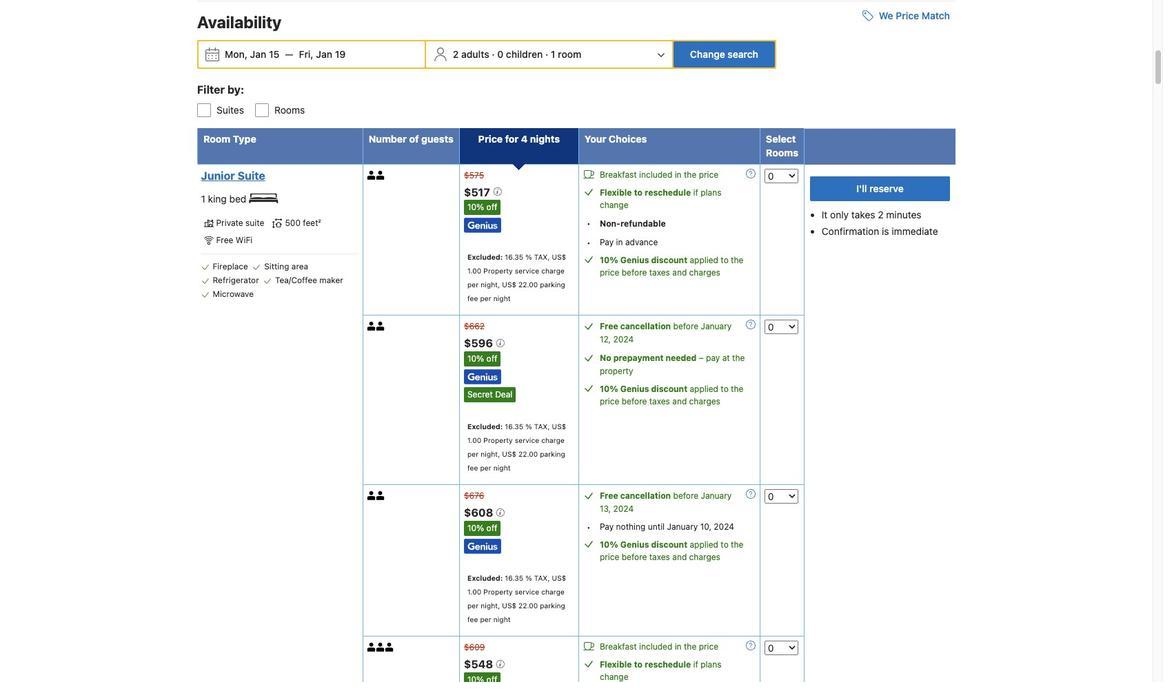 Task type: describe. For each thing, give the bounding box(es) containing it.
your choices
[[585, 133, 647, 145]]

4 10% off. you're getting a reduced rate because this property is offering a discount.. element from the top
[[464, 673, 501, 683]]

deal
[[495, 390, 513, 400]]

2 breakfast from the top
[[600, 642, 637, 652]]

2 inside 'it only takes 2 minutes confirmation is immediate'
[[878, 209, 884, 221]]

500
[[285, 218, 301, 229]]

secret deal
[[468, 390, 513, 400]]

we price match
[[879, 9, 951, 21]]

fee for $608
[[468, 616, 478, 624]]

13,
[[600, 504, 611, 515]]

non-refundable
[[600, 219, 666, 229]]

fireplace
[[213, 262, 248, 272]]

suite
[[238, 170, 265, 182]]

fri,
[[299, 48, 314, 60]]

non-
[[600, 219, 621, 229]]

pay in advance
[[600, 237, 658, 247]]

applied for $596
[[690, 385, 719, 395]]

immediate
[[892, 225, 939, 237]]

2 · from the left
[[546, 48, 549, 60]]

10% off for $517
[[468, 202, 498, 213]]

needed
[[666, 354, 697, 364]]

select rooms
[[766, 133, 799, 158]]

your
[[585, 133, 607, 145]]

change
[[690, 48, 726, 60]]

for
[[505, 133, 519, 145]]

12,
[[600, 335, 611, 345]]

1 applied to the price before taxes and charges from the top
[[600, 255, 744, 278]]

suites
[[217, 104, 244, 116]]

applied to the price before taxes and charges for $596
[[600, 385, 744, 407]]

500 feet²
[[285, 218, 321, 229]]

night for $596
[[494, 464, 511, 473]]

junior
[[201, 170, 235, 182]]

1 vertical spatial price
[[479, 133, 503, 145]]

1 flexible from the top
[[600, 187, 632, 198]]

tax, for $608
[[534, 575, 550, 583]]

filter by:
[[197, 83, 244, 96]]

excluded: for $608
[[468, 575, 503, 583]]

tax, for $596
[[534, 423, 550, 431]]

10% off. you're getting a reduced rate because this property is offering a discount.. element for $596
[[464, 352, 501, 367]]

service for $608
[[515, 588, 540, 597]]

$548
[[464, 658, 496, 671]]

by:
[[228, 83, 244, 96]]

and for $608
[[673, 553, 687, 563]]

january for $596
[[701, 322, 732, 332]]

i'll reserve
[[857, 183, 904, 194]]

availability
[[197, 12, 282, 32]]

1 breakfast included in the price from the top
[[600, 170, 719, 180]]

15
[[269, 48, 280, 60]]

change search button
[[674, 41, 775, 67]]

fee for $517
[[468, 295, 478, 303]]

10,
[[701, 522, 712, 533]]

16.35 % tax, us$ 1.00 property service charge per night, us$ 22.00 parking fee per night for $517
[[468, 253, 567, 303]]

free wifi
[[216, 235, 253, 246]]

0 vertical spatial free
[[216, 235, 233, 246]]

1 flexible to reschedule from the top
[[600, 187, 691, 198]]

before january 13, 2024
[[600, 491, 732, 515]]

nights
[[530, 133, 560, 145]]

before down nothing
[[622, 553, 647, 563]]

mon, jan 15 — fri, jan 19
[[225, 48, 346, 60]]

10% off. you're getting a reduced rate because this property is offering a discount.. element for $608
[[464, 521, 501, 537]]

sitting area
[[264, 262, 308, 272]]

prepayment
[[614, 354, 664, 364]]

nothing
[[616, 522, 646, 533]]

2 if from the top
[[694, 660, 699, 670]]

reschedule for more details on meals and payment options icon corresponding to $548
[[645, 660, 691, 670]]

room
[[204, 133, 231, 145]]

january for $608
[[701, 491, 732, 502]]

pay for pay in advance
[[600, 237, 614, 247]]

no prepayment needed
[[600, 354, 697, 364]]

free cancellation for $608
[[600, 491, 671, 502]]

private suite
[[216, 218, 265, 229]]

1 taxes from the top
[[650, 267, 670, 278]]

2 adults · 0 children · 1 room button
[[428, 41, 671, 67]]

1 · from the left
[[492, 48, 495, 60]]

16.35 for $608
[[505, 575, 524, 583]]

at
[[723, 354, 730, 364]]

2 inside 2 adults · 0 children · 1 room dropdown button
[[453, 48, 459, 60]]

private
[[216, 218, 243, 229]]

property for $517
[[484, 267, 513, 276]]

2 breakfast included in the price from the top
[[600, 642, 719, 652]]

guests
[[422, 133, 454, 145]]

—
[[285, 48, 294, 60]]

% for $596
[[526, 423, 532, 431]]

advance
[[626, 237, 658, 247]]

fee for $596
[[468, 464, 478, 473]]

children
[[506, 48, 543, 60]]

1 king bed
[[201, 193, 249, 205]]

1 plans from the top
[[701, 187, 722, 198]]

$676
[[464, 491, 485, 502]]

pay
[[706, 354, 720, 364]]

$596
[[464, 337, 496, 350]]

• for pay nothing until january 10, 2024
[[587, 523, 591, 533]]

before january 12, 2024
[[600, 322, 732, 345]]

2 included from the top
[[639, 642, 673, 652]]

no
[[600, 354, 612, 364]]

night, for $517
[[481, 281, 500, 289]]

2024 for $596
[[614, 335, 634, 345]]

2 vertical spatial in
[[675, 642, 682, 652]]

0 vertical spatial rooms
[[275, 104, 305, 116]]

$575
[[464, 170, 484, 181]]

takes
[[852, 209, 876, 221]]

$609
[[464, 643, 485, 653]]

change search
[[690, 48, 759, 60]]

1 inside dropdown button
[[551, 48, 556, 60]]

before inside before january 13, 2024
[[674, 491, 699, 502]]

free cancellation for $596
[[600, 322, 671, 332]]

until
[[648, 522, 665, 533]]

free for $608
[[600, 491, 619, 502]]

10% down $517 at top left
[[468, 202, 484, 213]]

group containing suites
[[186, 92, 956, 117]]

1 more details on meals and payment options image from the top
[[746, 169, 756, 178]]

mon, jan 15 button
[[219, 42, 285, 67]]

property for $608
[[484, 588, 513, 597]]

0 vertical spatial in
[[675, 170, 682, 180]]

reschedule for 1st more details on meals and payment options icon from the top of the page
[[645, 187, 691, 198]]

2 change from the top
[[600, 672, 629, 683]]

– pay at the property
[[600, 354, 745, 377]]

area
[[292, 262, 308, 272]]

1.00 for $596
[[468, 437, 482, 445]]

choices
[[609, 133, 647, 145]]

0 horizontal spatial 1
[[201, 193, 205, 205]]

2 flexible to reschedule from the top
[[600, 660, 691, 670]]

16.35 for $517
[[505, 253, 524, 262]]

genius for $596
[[621, 385, 649, 395]]

2 flexible from the top
[[600, 660, 632, 670]]

–
[[699, 354, 704, 364]]

tea/coffee
[[275, 275, 317, 286]]

10% down property
[[600, 385, 619, 395]]

minutes
[[887, 209, 922, 221]]

taxes for $596
[[650, 397, 670, 407]]

microwave
[[213, 289, 254, 300]]

pay for pay nothing until january 10, 2024
[[600, 522, 614, 533]]

we
[[879, 9, 894, 21]]

1 charges from the top
[[690, 267, 721, 278]]

1 applied from the top
[[690, 255, 719, 265]]

off for $517
[[487, 202, 498, 213]]

mon,
[[225, 48, 248, 60]]

secret
[[468, 390, 493, 400]]

we price match button
[[857, 3, 956, 28]]

tax, for $517
[[534, 253, 550, 262]]

fri, jan 19 button
[[294, 42, 351, 67]]

night, for $596
[[481, 451, 500, 459]]

2 adults · 0 children · 1 room
[[453, 48, 582, 60]]

number of guests
[[369, 133, 454, 145]]

1 horizontal spatial rooms
[[766, 147, 799, 158]]

2 vertical spatial january
[[667, 522, 698, 533]]

price for 4 nights
[[479, 133, 560, 145]]

charge for $517
[[542, 267, 565, 276]]

service for $517
[[515, 267, 540, 276]]

property
[[600, 367, 634, 377]]

19
[[335, 48, 346, 60]]



Task type: vqa. For each thing, say whether or not it's contained in the screenshot.
the rightmost 1
yes



Task type: locate. For each thing, give the bounding box(es) containing it.
cancellation up until in the bottom right of the page
[[621, 491, 671, 502]]

night up $548
[[494, 616, 511, 624]]

flexible to reschedule
[[600, 187, 691, 198], [600, 660, 691, 670]]

1 vertical spatial flexible to reschedule
[[600, 660, 691, 670]]

4
[[521, 133, 528, 145]]

% for $517
[[526, 253, 532, 262]]

1 % from the top
[[526, 253, 532, 262]]

3 genius from the top
[[621, 540, 649, 551]]

2 1.00 from the top
[[468, 437, 482, 445]]

night, up $676
[[481, 451, 500, 459]]

flexible
[[600, 187, 632, 198], [600, 660, 632, 670]]

1 vertical spatial in
[[616, 237, 623, 247]]

1.00 for $608
[[468, 588, 482, 597]]

1 horizontal spatial ·
[[546, 48, 549, 60]]

1 tax, from the top
[[534, 253, 550, 262]]

free cancellation
[[600, 322, 671, 332], [600, 491, 671, 502]]

2 vertical spatial 2024
[[714, 522, 735, 533]]

night, up $662
[[481, 281, 500, 289]]

night, for $608
[[481, 602, 500, 610]]

charge for $596
[[542, 437, 565, 445]]

off down '$596'
[[487, 354, 498, 364]]

2 vertical spatial 22.00
[[519, 602, 538, 610]]

if
[[694, 187, 699, 198], [694, 660, 699, 670]]

charge
[[542, 267, 565, 276], [542, 437, 565, 445], [542, 588, 565, 597]]

1 vertical spatial night,
[[481, 451, 500, 459]]

10% genius discount down advance
[[600, 255, 688, 265]]

off for $608
[[487, 523, 498, 534]]

10% genius discount
[[600, 255, 688, 265], [600, 385, 688, 395], [600, 540, 688, 551]]

3 service from the top
[[515, 588, 540, 597]]

per
[[468, 281, 479, 289], [480, 295, 492, 303], [468, 451, 479, 459], [480, 464, 492, 473], [468, 602, 479, 610], [480, 616, 492, 624]]

price
[[699, 170, 719, 180], [600, 267, 620, 278], [600, 397, 620, 407], [600, 553, 620, 563], [699, 642, 719, 652]]

discount for $596
[[652, 385, 688, 395]]

room type
[[204, 133, 256, 145]]

before down property
[[622, 397, 647, 407]]

1.00 up $609
[[468, 588, 482, 597]]

feet²
[[303, 218, 321, 229]]

• left nothing
[[587, 523, 591, 533]]

1 off from the top
[[487, 202, 498, 213]]

10% down $608
[[468, 523, 484, 534]]

1 • from the top
[[587, 218, 591, 229]]

suite
[[246, 218, 265, 229]]

16.35 % tax, us$ 1.00 property service charge per night, us$ 22.00 parking fee per night up $662
[[468, 253, 567, 303]]

discount down advance
[[652, 255, 688, 265]]

2 jan from the left
[[316, 48, 333, 60]]

1 free cancellation from the top
[[600, 322, 671, 332]]

1 vertical spatial more details on meals and payment options image
[[746, 320, 756, 330]]

1 vertical spatial 10% genius discount
[[600, 385, 688, 395]]

1 vertical spatial breakfast
[[600, 642, 637, 652]]

0 vertical spatial off
[[487, 202, 498, 213]]

group
[[186, 92, 956, 117]]

1.00 down secret
[[468, 437, 482, 445]]

and down pay nothing until january 10, 2024
[[673, 553, 687, 563]]

1 vertical spatial charges
[[690, 397, 721, 407]]

· right children at the left top of the page
[[546, 48, 549, 60]]

1 vertical spatial 1.00
[[468, 437, 482, 445]]

genius down nothing
[[621, 540, 649, 551]]

only
[[831, 209, 849, 221]]

and up before january 12, 2024
[[673, 267, 687, 278]]

wifi
[[236, 235, 253, 246]]

free up 12,
[[600, 322, 619, 332]]

1 vertical spatial reschedule
[[645, 660, 691, 670]]

service
[[515, 267, 540, 276], [515, 437, 540, 445], [515, 588, 540, 597]]

10% genius discount for $596
[[600, 385, 688, 395]]

2 night, from the top
[[481, 451, 500, 459]]

2 vertical spatial charges
[[690, 553, 721, 563]]

0 vertical spatial property
[[484, 267, 513, 276]]

i'll reserve button
[[811, 176, 951, 201]]

cancellation up no prepayment needed
[[621, 322, 671, 332]]

night for $517
[[494, 295, 511, 303]]

parking
[[540, 281, 566, 289], [540, 451, 566, 459], [540, 602, 566, 610]]

2 up is
[[878, 209, 884, 221]]

10% down nothing
[[600, 540, 619, 551]]

2 plans from the top
[[701, 660, 722, 670]]

january up 10, on the bottom right of page
[[701, 491, 732, 502]]

number
[[369, 133, 407, 145]]

maker
[[320, 275, 343, 286]]

refundable
[[621, 219, 666, 229]]

2024 for $608
[[614, 504, 634, 515]]

2 vertical spatial •
[[587, 523, 591, 533]]

2 applied to the price before taxes and charges from the top
[[600, 385, 744, 407]]

parking for $608
[[540, 602, 566, 610]]

2 vertical spatial parking
[[540, 602, 566, 610]]

breakfast
[[600, 170, 637, 180], [600, 642, 637, 652]]

and
[[673, 267, 687, 278], [673, 397, 687, 407], [673, 553, 687, 563]]

secret deal. you're getting a reduced rate because this property is offering member-only deals when you're signed into your booking.com account.. element
[[464, 388, 516, 403]]

2 and from the top
[[673, 397, 687, 407]]

3 16.35 % tax, us$ 1.00 property service charge per night, us$ 22.00 parking fee per night from the top
[[468, 575, 567, 624]]

january inside before january 12, 2024
[[701, 322, 732, 332]]

2024 right 12,
[[614, 335, 634, 345]]

fee up $662
[[468, 295, 478, 303]]

property up $609
[[484, 588, 513, 597]]

3 and from the top
[[673, 553, 687, 563]]

10% off down '$596'
[[468, 354, 498, 364]]

2 16.35 from the top
[[505, 423, 524, 431]]

1 vertical spatial and
[[673, 397, 687, 407]]

0 vertical spatial 2024
[[614, 335, 634, 345]]

1.00
[[468, 267, 482, 276], [468, 437, 482, 445], [468, 588, 482, 597]]

2 pay from the top
[[600, 522, 614, 533]]

0 vertical spatial •
[[587, 218, 591, 229]]

1 vertical spatial 1
[[201, 193, 205, 205]]

0 horizontal spatial rooms
[[275, 104, 305, 116]]

3 16.35 from the top
[[505, 575, 524, 583]]

1 excluded: from the top
[[468, 253, 503, 262]]

genius
[[621, 255, 649, 265], [621, 385, 649, 395], [621, 540, 649, 551]]

2 parking from the top
[[540, 451, 566, 459]]

king
[[208, 193, 227, 205]]

10% off for $596
[[468, 354, 498, 364]]

fee up $609
[[468, 616, 478, 624]]

3 % from the top
[[526, 575, 532, 583]]

0 vertical spatial pay
[[600, 237, 614, 247]]

1 breakfast from the top
[[600, 170, 637, 180]]

3 night from the top
[[494, 616, 511, 624]]

10% genius discount for $608
[[600, 540, 688, 551]]

0 vertical spatial discount
[[652, 255, 688, 265]]

in
[[675, 170, 682, 180], [616, 237, 623, 247], [675, 642, 682, 652]]

0 vertical spatial 22.00
[[519, 281, 538, 289]]

excluded:
[[468, 253, 503, 262], [468, 423, 503, 431], [468, 575, 503, 583]]

1 horizontal spatial 2
[[878, 209, 884, 221]]

10% off. you're getting a reduced rate because this property is offering a discount.. element for $517
[[464, 200, 501, 216]]

genius for $608
[[621, 540, 649, 551]]

it
[[822, 209, 828, 221]]

january left 10, on the bottom right of page
[[667, 522, 698, 533]]

2 off from the top
[[487, 354, 498, 364]]

1 vertical spatial 10% off
[[468, 354, 498, 364]]

3 off from the top
[[487, 523, 498, 534]]

1 16.35 from the top
[[505, 253, 524, 262]]

10% off. you're getting a reduced rate because this property is offering a discount.. element down '$596'
[[464, 352, 501, 367]]

0 vertical spatial reschedule
[[645, 187, 691, 198]]

pay nothing until january 10, 2024
[[600, 522, 735, 533]]

0 vertical spatial cancellation
[[621, 322, 671, 332]]

0 vertical spatial applied
[[690, 255, 719, 265]]

sitting
[[264, 262, 289, 272]]

before up pay nothing until january 10, 2024
[[674, 491, 699, 502]]

taxes down – pay at the property
[[650, 397, 670, 407]]

3 applied from the top
[[690, 540, 719, 551]]

property for $596
[[484, 437, 513, 445]]

10% off down $608
[[468, 523, 498, 534]]

search
[[728, 48, 759, 60]]

change
[[600, 200, 629, 210], [600, 672, 629, 683]]

2024
[[614, 335, 634, 345], [614, 504, 634, 515], [714, 522, 735, 533]]

2024 right '13,'
[[614, 504, 634, 515]]

16.35 % tax, us$ 1.00 property service charge per night, us$ 22.00 parking fee per night for $596
[[468, 423, 567, 473]]

1 genius from the top
[[621, 255, 649, 265]]

1 if from the top
[[694, 187, 699, 198]]

2024 right 10, on the bottom right of page
[[714, 522, 735, 533]]

property
[[484, 267, 513, 276], [484, 437, 513, 445], [484, 588, 513, 597]]

select
[[766, 133, 796, 145]]

3 tax, from the top
[[534, 575, 550, 583]]

2 charges from the top
[[690, 397, 721, 407]]

before up needed
[[674, 322, 699, 332]]

tea/coffee maker
[[275, 275, 343, 286]]

free
[[216, 235, 233, 246], [600, 322, 619, 332], [600, 491, 619, 502]]

16.35 for $596
[[505, 423, 524, 431]]

3 charges from the top
[[690, 553, 721, 563]]

2 if plans change from the top
[[600, 660, 722, 683]]

1 night, from the top
[[481, 281, 500, 289]]

3 charge from the top
[[542, 588, 565, 597]]

taxes down advance
[[650, 267, 670, 278]]

1 vertical spatial cancellation
[[621, 491, 671, 502]]

3 more details on meals and payment options image from the top
[[746, 641, 756, 651]]

pay down '13,'
[[600, 522, 614, 533]]

2 vertical spatial 1.00
[[468, 588, 482, 597]]

junior suite
[[201, 170, 265, 182]]

1 vertical spatial applied
[[690, 385, 719, 395]]

2 discount from the top
[[652, 385, 688, 395]]

off down $608
[[487, 523, 498, 534]]

applied for $608
[[690, 540, 719, 551]]

before down pay in advance
[[622, 267, 647, 278]]

charges for $608
[[690, 553, 721, 563]]

1 vertical spatial january
[[701, 491, 732, 502]]

2 tax, from the top
[[534, 423, 550, 431]]

3 excluded: from the top
[[468, 575, 503, 583]]

1 vertical spatial property
[[484, 437, 513, 445]]

0 vertical spatial 1
[[551, 48, 556, 60]]

taxes for $608
[[650, 553, 670, 563]]

to
[[634, 187, 643, 198], [721, 255, 729, 265], [721, 385, 729, 395], [721, 540, 729, 551], [634, 660, 643, 670]]

2 16.35 % tax, us$ 1.00 property service charge per night, us$ 22.00 parking fee per night from the top
[[468, 423, 567, 473]]

0 vertical spatial charge
[[542, 267, 565, 276]]

2024 inside before january 13, 2024
[[614, 504, 634, 515]]

2 vertical spatial discount
[[652, 540, 688, 551]]

more details on meals and payment options image
[[746, 169, 756, 178], [746, 320, 756, 330], [746, 641, 756, 651]]

3 1.00 from the top
[[468, 588, 482, 597]]

cancellation
[[621, 322, 671, 332], [621, 491, 671, 502]]

discount down – pay at the property
[[652, 385, 688, 395]]

3 10% off. you're getting a reduced rate because this property is offering a discount.. element from the top
[[464, 521, 501, 537]]

22.00 for $517
[[519, 281, 538, 289]]

1 1.00 from the top
[[468, 267, 482, 276]]

and down – pay at the property
[[673, 397, 687, 407]]

2 genius from the top
[[621, 385, 649, 395]]

discount down pay nothing until january 10, 2024
[[652, 540, 688, 551]]

2 vertical spatial fee
[[468, 616, 478, 624]]

0 vertical spatial 2
[[453, 48, 459, 60]]

excluded: for $596
[[468, 423, 503, 431]]

10% genius discount down no prepayment needed
[[600, 385, 688, 395]]

2 left adults
[[453, 48, 459, 60]]

1.00 for $517
[[468, 267, 482, 276]]

more details on meals and payment options image for $596
[[746, 320, 756, 330]]

1 if plans change from the top
[[600, 187, 722, 210]]

10% genius discount down until in the bottom right of the page
[[600, 540, 688, 551]]

• left non-
[[587, 218, 591, 229]]

0 vertical spatial and
[[673, 267, 687, 278]]

january inside before january 13, 2024
[[701, 491, 732, 502]]

free cancellation up prepayment on the right of the page
[[600, 322, 671, 332]]

excluded: down $608
[[468, 575, 503, 583]]

price left for
[[479, 133, 503, 145]]

1 vertical spatial fee
[[468, 464, 478, 473]]

22.00 for $608
[[519, 602, 538, 610]]

2 vertical spatial charge
[[542, 588, 565, 597]]

before
[[622, 267, 647, 278], [674, 322, 699, 332], [622, 397, 647, 407], [674, 491, 699, 502], [622, 553, 647, 563]]

0 vertical spatial night
[[494, 295, 511, 303]]

jan left 15
[[250, 48, 267, 60]]

fee up $676
[[468, 464, 478, 473]]

1 vertical spatial flexible
[[600, 660, 632, 670]]

free for $596
[[600, 322, 619, 332]]

0 vertical spatial charges
[[690, 267, 721, 278]]

it only takes 2 minutes confirmation is immediate
[[822, 209, 939, 237]]

2 vertical spatial excluded:
[[468, 575, 503, 583]]

16.35 % tax, us$ 1.00 property service charge per night, us$ 22.00 parking fee per night
[[468, 253, 567, 303], [468, 423, 567, 473], [468, 575, 567, 624]]

3 property from the top
[[484, 588, 513, 597]]

1 vertical spatial 16.35 % tax, us$ 1.00 property service charge per night, us$ 22.00 parking fee per night
[[468, 423, 567, 473]]

0 vertical spatial january
[[701, 322, 732, 332]]

1 parking from the top
[[540, 281, 566, 289]]

1 vertical spatial taxes
[[650, 397, 670, 407]]

1 left room at the top of page
[[551, 48, 556, 60]]

2 vertical spatial free
[[600, 491, 619, 502]]

taxes down until in the bottom right of the page
[[650, 553, 670, 563]]

1 cancellation from the top
[[621, 322, 671, 332]]

cancellation for $608
[[621, 491, 671, 502]]

0 vertical spatial tax,
[[534, 253, 550, 262]]

applied to the price before taxes and charges down pay nothing until january 10, 2024
[[600, 540, 744, 563]]

january
[[701, 322, 732, 332], [701, 491, 732, 502], [667, 522, 698, 533]]

22.00
[[519, 281, 538, 289], [519, 451, 538, 459], [519, 602, 538, 610]]

0 vertical spatial parking
[[540, 281, 566, 289]]

1 discount from the top
[[652, 255, 688, 265]]

night, up $609
[[481, 602, 500, 610]]

discount for $608
[[652, 540, 688, 551]]

%
[[526, 253, 532, 262], [526, 423, 532, 431], [526, 575, 532, 583]]

applied to the price before taxes and charges for $608
[[600, 540, 744, 563]]

adults
[[461, 48, 490, 60]]

1.00 up $662
[[468, 267, 482, 276]]

more details on meals and payment options image for $548
[[746, 641, 756, 651]]

excluded: down secret deal. you're getting a reduced rate because this property is offering member-only deals when you're signed into your booking.com account.. element
[[468, 423, 503, 431]]

3 10% off from the top
[[468, 523, 498, 534]]

1 10% off from the top
[[468, 202, 498, 213]]

10% off for $608
[[468, 523, 498, 534]]

2 vertical spatial taxes
[[650, 553, 670, 563]]

0 vertical spatial change
[[600, 200, 629, 210]]

1 vertical spatial rooms
[[766, 147, 799, 158]]

2 vertical spatial property
[[484, 588, 513, 597]]

2 vertical spatial tax,
[[534, 575, 550, 583]]

2 service from the top
[[515, 437, 540, 445]]

2 excluded: from the top
[[468, 423, 503, 431]]

1 horizontal spatial 1
[[551, 48, 556, 60]]

0 vertical spatial free cancellation
[[600, 322, 671, 332]]

1 22.00 from the top
[[519, 281, 538, 289]]

rooms down select
[[766, 147, 799, 158]]

junior suite link
[[201, 169, 355, 183]]

2 % from the top
[[526, 423, 532, 431]]

if plans change
[[600, 187, 722, 210], [600, 660, 722, 683]]

· left 0
[[492, 48, 495, 60]]

$608
[[464, 507, 496, 519]]

0 horizontal spatial 2
[[453, 48, 459, 60]]

0 horizontal spatial ·
[[492, 48, 495, 60]]

applied
[[690, 255, 719, 265], [690, 385, 719, 395], [690, 540, 719, 551]]

2 charge from the top
[[542, 437, 565, 445]]

2 cancellation from the top
[[621, 491, 671, 502]]

fee
[[468, 295, 478, 303], [468, 464, 478, 473], [468, 616, 478, 624]]

1 vertical spatial night
[[494, 464, 511, 473]]

16.35 % tax, us$ 1.00 property service charge per night, us$ 22.00 parking fee per night for $608
[[468, 575, 567, 624]]

january up pay
[[701, 322, 732, 332]]

1 vertical spatial excluded:
[[468, 423, 503, 431]]

% for $608
[[526, 575, 532, 583]]

parking for $596
[[540, 451, 566, 459]]

night up '$596'
[[494, 295, 511, 303]]

0 vertical spatial excluded:
[[468, 253, 503, 262]]

2 • from the top
[[587, 238, 591, 248]]

service for $596
[[515, 437, 540, 445]]

free cancellation up nothing
[[600, 491, 671, 502]]

before inside before january 12, 2024
[[674, 322, 699, 332]]

2 22.00 from the top
[[519, 451, 538, 459]]

2 vertical spatial 10% off
[[468, 523, 498, 534]]

1 service from the top
[[515, 267, 540, 276]]

0
[[498, 48, 504, 60]]

1 vertical spatial genius
[[621, 385, 649, 395]]

2 10% genius discount from the top
[[600, 385, 688, 395]]

2 reschedule from the top
[[645, 660, 691, 670]]

3 • from the top
[[587, 523, 591, 533]]

2024 inside before january 12, 2024
[[614, 335, 634, 345]]

0 vertical spatial breakfast
[[600, 170, 637, 180]]

room
[[558, 48, 582, 60]]

1 and from the top
[[673, 267, 687, 278]]

2 10% off from the top
[[468, 354, 498, 364]]

night up $608
[[494, 464, 511, 473]]

2 vertical spatial 16.35
[[505, 575, 524, 583]]

excluded: for $517
[[468, 253, 503, 262]]

charge for $608
[[542, 588, 565, 597]]

0 vertical spatial flexible to reschedule
[[600, 187, 691, 198]]

charges for $596
[[690, 397, 721, 407]]

off down $517 at top left
[[487, 202, 498, 213]]

1 property from the top
[[484, 267, 513, 276]]

0 vertical spatial genius
[[621, 255, 649, 265]]

• left pay in advance
[[587, 238, 591, 248]]

1 included from the top
[[639, 170, 673, 180]]

$517
[[464, 186, 493, 198]]

• for pay in advance
[[587, 238, 591, 248]]

confirmation
[[822, 225, 880, 237]]

10% down pay in advance
[[600, 255, 619, 265]]

if plans change for 1st more details on meals and payment options icon from the top of the page
[[600, 187, 722, 210]]

1 pay from the top
[[600, 237, 614, 247]]

2 vertical spatial genius
[[621, 540, 649, 551]]

0 vertical spatial applied to the price before taxes and charges
[[600, 255, 744, 278]]

2 vertical spatial and
[[673, 553, 687, 563]]

1 left king at the top of page
[[201, 193, 205, 205]]

occupancy image
[[368, 171, 376, 180], [376, 492, 385, 501], [368, 644, 376, 652], [385, 644, 394, 652]]

10% off. you're getting a reduced rate because this property is offering a discount.. element down $517 at top left
[[464, 200, 501, 216]]

0 vertical spatial plans
[[701, 187, 722, 198]]

property up $662
[[484, 267, 513, 276]]

1 vertical spatial parking
[[540, 451, 566, 459]]

1 vertical spatial discount
[[652, 385, 688, 395]]

1 vertical spatial 2
[[878, 209, 884, 221]]

0 vertical spatial flexible
[[600, 187, 632, 198]]

2 fee from the top
[[468, 464, 478, 473]]

10% down '$596'
[[468, 354, 484, 364]]

the
[[684, 170, 697, 180], [731, 255, 744, 265], [733, 354, 745, 364], [731, 385, 744, 395], [731, 540, 744, 551], [684, 642, 697, 652]]

22.00 for $596
[[519, 451, 538, 459]]

occupancy image
[[376, 171, 385, 180], [368, 322, 376, 331], [376, 322, 385, 331], [368, 492, 376, 501], [376, 644, 385, 652]]

1 vertical spatial •
[[587, 238, 591, 248]]

1 10% genius discount from the top
[[600, 255, 688, 265]]

• for non-refundable
[[587, 218, 591, 229]]

2 vertical spatial service
[[515, 588, 540, 597]]

10% off
[[468, 202, 498, 213], [468, 354, 498, 364], [468, 523, 498, 534]]

and for $596
[[673, 397, 687, 407]]

2
[[453, 48, 459, 60], [878, 209, 884, 221]]

2 more details on meals and payment options image from the top
[[746, 320, 756, 330]]

1 16.35 % tax, us$ 1.00 property service charge per night, us$ 22.00 parking fee per night from the top
[[468, 253, 567, 303]]

2 vertical spatial %
[[526, 575, 532, 583]]

0 vertical spatial breakfast included in the price
[[600, 170, 719, 180]]

10% off. you're getting a reduced rate because this property is offering a discount.. element down $548
[[464, 673, 501, 683]]

10% off down $517 at top left
[[468, 202, 498, 213]]

plans
[[701, 187, 722, 198], [701, 660, 722, 670]]

is
[[882, 225, 890, 237]]

2 taxes from the top
[[650, 397, 670, 407]]

10% off. you're getting a reduced rate because this property is offering a discount.. element down $608
[[464, 521, 501, 537]]

type
[[233, 133, 256, 145]]

2 10% off. you're getting a reduced rate because this property is offering a discount.. element from the top
[[464, 352, 501, 367]]

0 vertical spatial service
[[515, 267, 540, 276]]

off for $596
[[487, 354, 498, 364]]

applied to the price before taxes and charges down advance
[[600, 255, 744, 278]]

cancellation for $596
[[621, 322, 671, 332]]

16.35 % tax, us$ 1.00 property service charge per night, us$ 22.00 parking fee per night up $609
[[468, 575, 567, 624]]

property down deal
[[484, 437, 513, 445]]

3 discount from the top
[[652, 540, 688, 551]]

1 vertical spatial %
[[526, 423, 532, 431]]

applied to the price before taxes and charges down – pay at the property
[[600, 385, 744, 407]]

3 taxes from the top
[[650, 553, 670, 563]]

2 property from the top
[[484, 437, 513, 445]]

price right we
[[896, 9, 920, 21]]

jan left 19
[[316, 48, 333, 60]]

0 vertical spatial 1.00
[[468, 267, 482, 276]]

more details on meals and payment options image
[[746, 490, 756, 500]]

1 vertical spatial change
[[600, 672, 629, 683]]

pay down non-
[[600, 237, 614, 247]]

3 22.00 from the top
[[519, 602, 538, 610]]

0 vertical spatial taxes
[[650, 267, 670, 278]]

0 vertical spatial 10% genius discount
[[600, 255, 688, 265]]

3 10% genius discount from the top
[[600, 540, 688, 551]]

0 vertical spatial 16.35
[[505, 253, 524, 262]]

rooms down —
[[275, 104, 305, 116]]

genius down pay in advance
[[621, 255, 649, 265]]

0 vertical spatial included
[[639, 170, 673, 180]]

free down private
[[216, 235, 233, 246]]

0 vertical spatial if plans change
[[600, 187, 722, 210]]

genius down property
[[621, 385, 649, 395]]

the inside – pay at the property
[[733, 354, 745, 364]]

1 vertical spatial 22.00
[[519, 451, 538, 459]]

free up '13,'
[[600, 491, 619, 502]]

applied to the price before taxes and charges
[[600, 255, 744, 278], [600, 385, 744, 407], [600, 540, 744, 563]]

2 vertical spatial off
[[487, 523, 498, 534]]

bed
[[229, 193, 246, 205]]

us$
[[552, 253, 567, 262], [502, 281, 517, 289], [552, 423, 567, 431], [502, 451, 517, 459], [552, 575, 567, 583], [502, 602, 517, 610]]

0 vertical spatial %
[[526, 253, 532, 262]]

if plans change for more details on meals and payment options icon corresponding to $548
[[600, 660, 722, 683]]

1 jan from the left
[[250, 48, 267, 60]]

10% off. you're getting a reduced rate because this property is offering a discount.. element
[[464, 200, 501, 216], [464, 352, 501, 367], [464, 521, 501, 537], [464, 673, 501, 683]]

2 vertical spatial 10% genius discount
[[600, 540, 688, 551]]

price
[[896, 9, 920, 21], [479, 133, 503, 145]]

16.35 % tax, us$ 1.00 property service charge per night, us$ 22.00 parking fee per night down deal
[[468, 423, 567, 473]]

1 change from the top
[[600, 200, 629, 210]]

parking for $517
[[540, 281, 566, 289]]

1 fee from the top
[[468, 295, 478, 303]]

2 vertical spatial night,
[[481, 602, 500, 610]]

excluded: down $517 at top left
[[468, 253, 503, 262]]

$662
[[464, 322, 485, 332]]

price inside dropdown button
[[896, 9, 920, 21]]

2 applied from the top
[[690, 385, 719, 395]]

night for $608
[[494, 616, 511, 624]]



